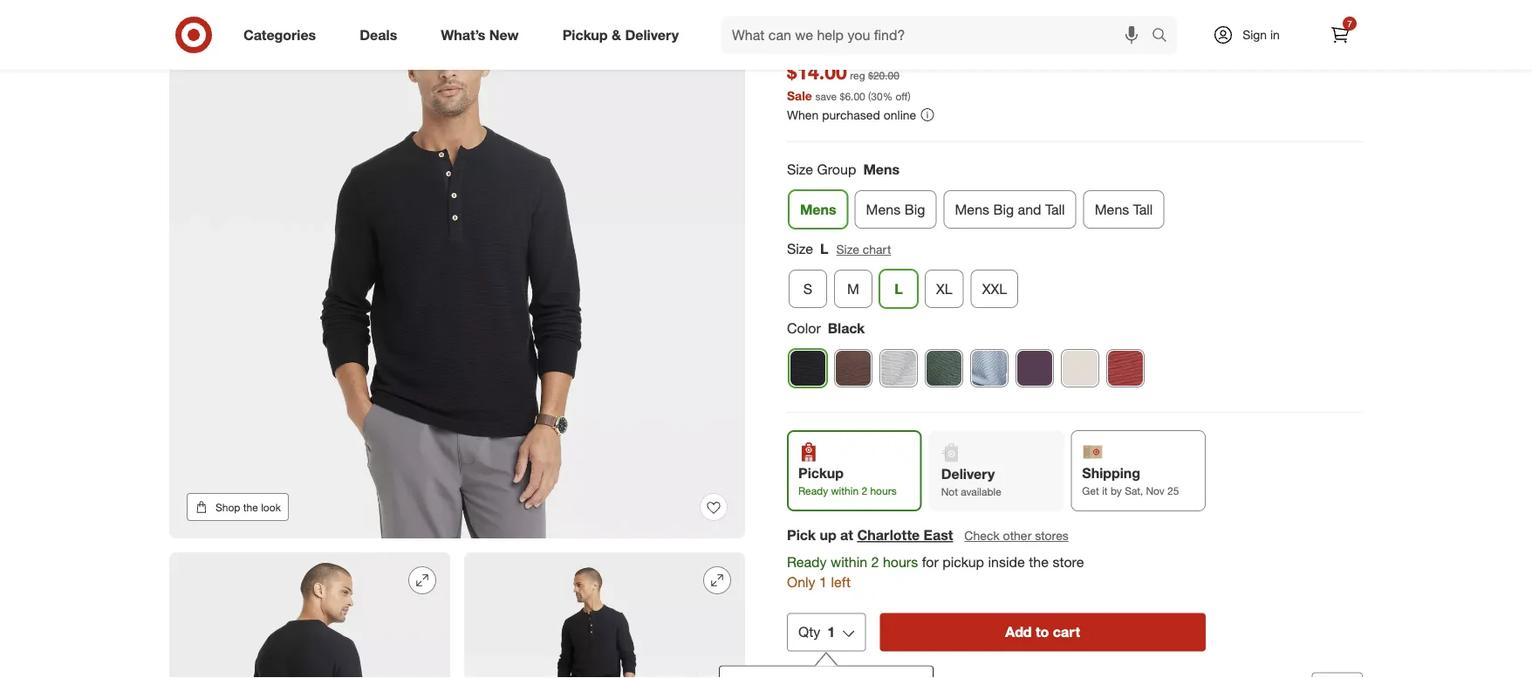 Task type: locate. For each thing, give the bounding box(es) containing it.
hours up charlotte
[[870, 484, 897, 497]]

1 horizontal spatial the
[[1029, 554, 1049, 571]]

delivery
[[625, 26, 679, 43], [941, 465, 995, 482]]

pickup
[[943, 554, 984, 571]]

0 horizontal spatial 1
[[819, 574, 827, 591]]

2 big from the left
[[994, 201, 1014, 218]]

mens right and
[[1095, 201, 1130, 218]]

big up l link
[[905, 201, 925, 218]]

delivery not available
[[941, 465, 1002, 498]]

within up at
[[831, 484, 859, 497]]

size left 'group'
[[787, 161, 813, 178]]

1 vertical spatial ready
[[787, 554, 827, 571]]

size l size chart
[[787, 241, 891, 258]]

wine red image
[[1107, 350, 1144, 386]]

sign in link
[[1198, 16, 1307, 54]]

men's long sleeve textured henley shirt - goodfellow & co™
[[787, 0, 1323, 33]]

0 horizontal spatial the
[[243, 500, 258, 514]]

0 horizontal spatial 2
[[862, 484, 868, 497]]

size
[[787, 161, 813, 178], [787, 241, 813, 258], [837, 242, 859, 257]]

the left store
[[1029, 554, 1049, 571]]

mens left and
[[955, 201, 990, 218]]

co™
[[787, 8, 826, 33]]

0 horizontal spatial big
[[905, 201, 925, 218]]

1 horizontal spatial delivery
[[941, 465, 995, 482]]

1 horizontal spatial tall
[[1133, 201, 1153, 218]]

1 horizontal spatial &
[[1309, 0, 1323, 8]]

l
[[820, 241, 829, 258], [895, 280, 903, 297]]

mens tall link
[[1084, 190, 1164, 229]]

0 horizontal spatial l
[[820, 241, 829, 258]]

search button
[[1144, 16, 1186, 58]]

mens for mens link
[[800, 201, 837, 218]]

big for mens big
[[905, 201, 925, 218]]

indigo image
[[971, 350, 1008, 386]]

1 vertical spatial within
[[831, 554, 868, 571]]

textured
[[971, 0, 1053, 8]]

0 vertical spatial 2
[[862, 484, 868, 497]]

what's new
[[441, 26, 519, 43]]

xl link
[[925, 270, 964, 308]]

the
[[243, 500, 258, 514], [1029, 554, 1049, 571]]

tall
[[1046, 201, 1065, 218], [1133, 201, 1153, 218]]

0 vertical spatial ready
[[799, 484, 828, 497]]

1 horizontal spatial 1
[[828, 624, 835, 641]]

1 big from the left
[[905, 201, 925, 218]]

1 vertical spatial hours
[[883, 554, 918, 571]]

0 vertical spatial pickup
[[563, 26, 608, 43]]

ready
[[799, 484, 828, 497], [787, 554, 827, 571]]

1 group from the top
[[785, 160, 1363, 236]]

hours
[[870, 484, 897, 497], [883, 554, 918, 571]]

1
[[819, 574, 827, 591], [828, 624, 835, 641]]

size left chart in the top of the page
[[837, 242, 859, 257]]

big left and
[[994, 201, 1014, 218]]

$20.00
[[868, 69, 900, 82]]

l left the size chart button
[[820, 241, 829, 258]]

&
[[1309, 0, 1323, 8], [612, 26, 621, 43]]

plum purple image
[[1017, 350, 1053, 386]]

0 vertical spatial delivery
[[625, 26, 679, 43]]

l right m
[[895, 280, 903, 297]]

pickup & delivery link
[[548, 16, 701, 54]]

1 within from the top
[[831, 484, 859, 497]]

25
[[1168, 484, 1179, 497]]

ready inside the 'pickup ready within 2 hours'
[[799, 484, 828, 497]]

sat,
[[1125, 484, 1143, 497]]

0 horizontal spatial &
[[612, 26, 621, 43]]

pickup ready within 2 hours
[[799, 464, 897, 497]]

30
[[871, 89, 883, 102]]

the left 'look'
[[243, 500, 258, 514]]

group containing size group
[[785, 160, 1363, 236]]

mens up chart in the top of the page
[[866, 201, 901, 218]]

0 vertical spatial &
[[1309, 0, 1323, 8]]

off
[[896, 89, 908, 102]]

0 horizontal spatial tall
[[1046, 201, 1065, 218]]

1 vertical spatial 1
[[828, 624, 835, 641]]

add
[[1006, 624, 1032, 641]]

qty
[[799, 624, 821, 641]]

size inside size l size chart
[[837, 242, 859, 257]]

pickup right new
[[563, 26, 608, 43]]

categories link
[[229, 16, 338, 54]]

hours down charlotte east button in the bottom of the page
[[883, 554, 918, 571]]

& inside pickup & delivery link
[[612, 26, 621, 43]]

ready up pick
[[799, 484, 828, 497]]

online
[[884, 107, 917, 122]]

2 tall from the left
[[1133, 201, 1153, 218]]

men&#39;s long sleeve textured henley shirt - goodfellow &#38; co&#8482;, 3 of 5 image
[[464, 552, 745, 678]]

inside
[[988, 554, 1025, 571]]

goodfellow
[[1195, 0, 1303, 8]]

mens big
[[866, 201, 925, 218]]

add to cart
[[1006, 624, 1080, 641]]

charlotte
[[857, 527, 920, 544]]

1 horizontal spatial 2
[[871, 554, 879, 571]]

within
[[831, 484, 859, 497], [831, 554, 868, 571]]

the inside ready within 2 hours for pickup inside the store only 1 left
[[1029, 554, 1049, 571]]

what's
[[441, 26, 486, 43]]

pickup for &
[[563, 26, 608, 43]]

size for size group mens
[[787, 161, 813, 178]]

0 vertical spatial 1
[[819, 574, 827, 591]]

mens
[[863, 161, 900, 178], [800, 201, 837, 218], [866, 201, 901, 218], [955, 201, 990, 218], [1095, 201, 1130, 218]]

pickup inside the 'pickup ready within 2 hours'
[[799, 464, 844, 481]]

0 vertical spatial the
[[243, 500, 258, 514]]

s link
[[789, 270, 827, 308]]

1 vertical spatial pickup
[[799, 464, 844, 481]]

pick up at charlotte east
[[787, 527, 953, 544]]

1 horizontal spatial big
[[994, 201, 1014, 218]]

1 left left
[[819, 574, 827, 591]]

mens for mens tall
[[1095, 201, 1130, 218]]

in
[[1271, 27, 1280, 42]]

to
[[1036, 624, 1049, 641]]

0 vertical spatial within
[[831, 484, 859, 497]]

1 horizontal spatial l
[[895, 280, 903, 297]]

2 up pick up at charlotte east
[[862, 484, 868, 497]]

cart
[[1053, 624, 1080, 641]]

qty 1
[[799, 624, 835, 641]]

shop the look link
[[187, 493, 289, 521]]

mens down 'group'
[[800, 201, 837, 218]]

0 vertical spatial hours
[[870, 484, 897, 497]]

1 vertical spatial the
[[1029, 554, 1049, 571]]

stores
[[1035, 528, 1069, 543]]

ready up only
[[787, 554, 827, 571]]

1 vertical spatial delivery
[[941, 465, 995, 482]]

2 down pick up at charlotte east
[[871, 554, 879, 571]]

within up left
[[831, 554, 868, 571]]

7 link
[[1321, 16, 1360, 54]]

1 horizontal spatial pickup
[[799, 464, 844, 481]]

2 within from the top
[[831, 554, 868, 571]]

shipping
[[1082, 464, 1141, 481]]

long
[[850, 0, 898, 8]]

mens tall
[[1095, 201, 1153, 218]]

0 vertical spatial group
[[785, 160, 1363, 236]]

big
[[905, 201, 925, 218], [994, 201, 1014, 218]]

group
[[785, 160, 1363, 236], [785, 239, 1363, 315]]

0 horizontal spatial pickup
[[563, 26, 608, 43]]

new
[[489, 26, 519, 43]]

2
[[862, 484, 868, 497], [871, 554, 879, 571]]

$14.00 reg $20.00 sale save $ 6.00 ( 30 % off )
[[787, 60, 911, 103]]

7
[[1348, 18, 1352, 29]]

when
[[787, 107, 819, 122]]

(
[[868, 89, 871, 102]]

& inside the men's long sleeve textured henley shirt - goodfellow & co™
[[1309, 0, 1323, 8]]

1 vertical spatial 2
[[871, 554, 879, 571]]

1 right 'qty'
[[828, 624, 835, 641]]

1 vertical spatial &
[[612, 26, 621, 43]]

$14.00
[[787, 60, 847, 84]]

big for mens big and tall
[[994, 201, 1014, 218]]

tan image
[[1062, 350, 1099, 386]]

pickup up up
[[799, 464, 844, 481]]

size up s
[[787, 241, 813, 258]]

1 vertical spatial group
[[785, 239, 1363, 315]]

2 group from the top
[[785, 239, 1363, 315]]



Task type: vqa. For each thing, say whether or not it's contained in the screenshot.
Thursday
no



Task type: describe. For each thing, give the bounding box(es) containing it.
look
[[261, 500, 281, 514]]

add to cart button
[[880, 613, 1206, 652]]

sign
[[1243, 27, 1267, 42]]

what's new link
[[426, 16, 541, 54]]

pickup for ready
[[799, 464, 844, 481]]

deals
[[360, 26, 397, 43]]

within inside the 'pickup ready within 2 hours'
[[831, 484, 859, 497]]

xxl
[[982, 280, 1007, 297]]

ready inside ready within 2 hours for pickup inside the store only 1 left
[[787, 554, 827, 571]]

What can we help you find? suggestions appear below search field
[[722, 16, 1156, 54]]

65 link
[[787, 37, 900, 57]]

black image
[[790, 350, 826, 386]]

sign in
[[1243, 27, 1280, 42]]

sleeve
[[903, 0, 966, 8]]

mens big link
[[855, 190, 937, 229]]

2 inside ready within 2 hours for pickup inside the store only 1 left
[[871, 554, 879, 571]]

at
[[840, 527, 853, 544]]

black
[[828, 320, 865, 337]]

store
[[1053, 554, 1084, 571]]

other
[[1003, 528, 1032, 543]]

check
[[965, 528, 1000, 543]]

s
[[804, 280, 813, 297]]

when purchased online
[[787, 107, 917, 122]]

within inside ready within 2 hours for pickup inside the store only 1 left
[[831, 554, 868, 571]]

color black
[[787, 320, 865, 337]]

-
[[1181, 0, 1189, 8]]

east
[[924, 527, 953, 544]]

men's
[[787, 0, 845, 8]]

check other stores button
[[964, 526, 1070, 545]]

hours inside the 'pickup ready within 2 hours'
[[870, 484, 897, 497]]

dark brown image
[[835, 350, 872, 386]]

by
[[1111, 484, 1122, 497]]

categories
[[243, 26, 316, 43]]

%
[[883, 89, 893, 102]]

available
[[961, 485, 1002, 498]]

65
[[869, 38, 883, 53]]

shipping get it by sat, nov 25
[[1082, 464, 1179, 497]]

$
[[840, 89, 845, 102]]

left
[[831, 574, 851, 591]]

shop the look
[[216, 500, 281, 514]]

2 inside the 'pickup ready within 2 hours'
[[862, 484, 868, 497]]

mens big and tall link
[[944, 190, 1077, 229]]

mens link
[[789, 190, 848, 229]]

save
[[816, 89, 837, 102]]

l link
[[880, 270, 918, 308]]

0 vertical spatial l
[[820, 241, 829, 258]]

men&#39;s long sleeve textured henley shirt - goodfellow &#38; co&#8482;, 2 of 5 image
[[169, 552, 450, 678]]

)
[[908, 89, 911, 102]]

only
[[787, 574, 816, 591]]

size for size l size chart
[[787, 241, 813, 258]]

pick
[[787, 527, 816, 544]]

mens big and tall
[[955, 201, 1065, 218]]

delivery inside delivery not available
[[941, 465, 995, 482]]

chart
[[863, 242, 891, 257]]

it
[[1102, 484, 1108, 497]]

and
[[1018, 201, 1042, 218]]

mens for mens big
[[866, 201, 901, 218]]

shirt
[[1129, 0, 1175, 8]]

m
[[847, 280, 860, 297]]

size chart button
[[836, 240, 892, 259]]

1 vertical spatial l
[[895, 280, 903, 297]]

shop
[[216, 500, 240, 514]]

sale
[[787, 88, 812, 103]]

m link
[[834, 270, 873, 308]]

men&#39;s long sleeve textured henley shirt - goodfellow &#38; co&#8482;, 1 of 5 image
[[169, 0, 745, 538]]

xxl link
[[971, 270, 1019, 308]]

group containing size
[[785, 239, 1363, 315]]

gray image
[[881, 350, 917, 386]]

6.00
[[845, 89, 866, 102]]

for
[[922, 554, 939, 571]]

check other stores
[[965, 528, 1069, 543]]

get
[[1082, 484, 1099, 497]]

mens up the mens big
[[863, 161, 900, 178]]

pickup & delivery
[[563, 26, 679, 43]]

not
[[941, 485, 958, 498]]

ready within 2 hours for pickup inside the store only 1 left
[[787, 554, 1084, 591]]

hours inside ready within 2 hours for pickup inside the store only 1 left
[[883, 554, 918, 571]]

mens for mens big and tall
[[955, 201, 990, 218]]

1 tall from the left
[[1046, 201, 1065, 218]]

purchased
[[822, 107, 880, 122]]

color
[[787, 320, 821, 337]]

reg
[[850, 69, 865, 82]]

1 inside ready within 2 hours for pickup inside the store only 1 left
[[819, 574, 827, 591]]

charlotte east button
[[857, 525, 953, 545]]

0 horizontal spatial delivery
[[625, 26, 679, 43]]

size group mens
[[787, 161, 900, 178]]

search
[[1144, 28, 1186, 45]]

green image
[[926, 350, 963, 386]]

henley
[[1059, 0, 1124, 8]]



